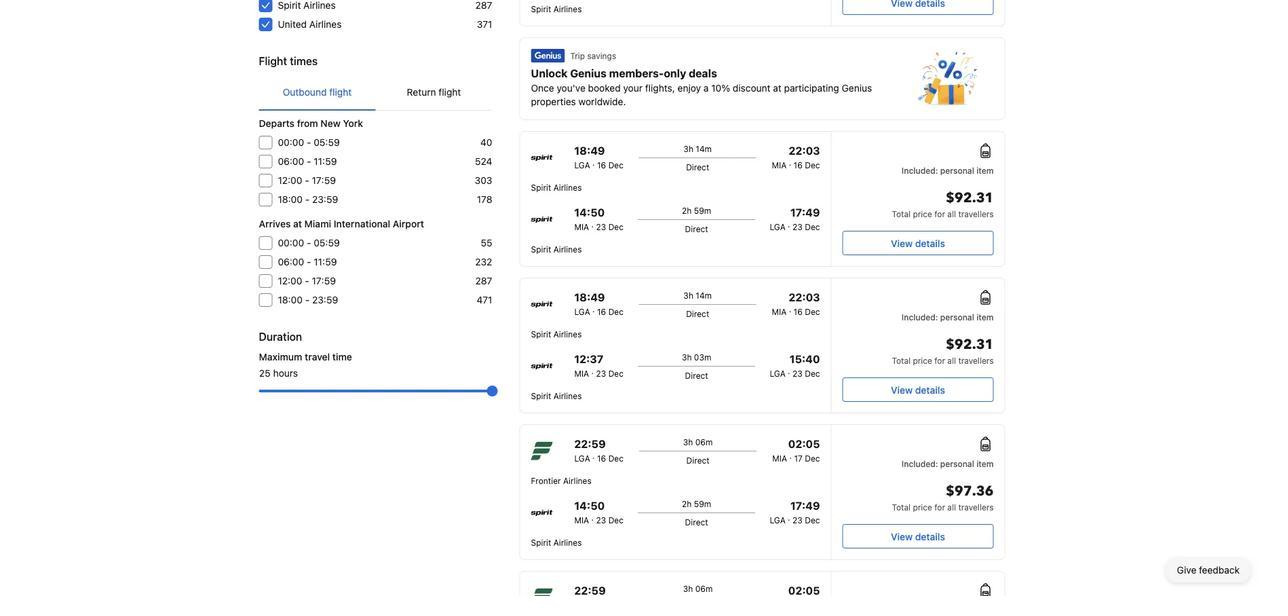 Task type: describe. For each thing, give the bounding box(es) containing it.
. inside "22:59 lga . 16 dec"
[[593, 451, 595, 460]]

dec inside 02:05 mia . 17 dec
[[805, 453, 820, 463]]

arrives
[[259, 218, 291, 229]]

2 for from the top
[[935, 356, 946, 365]]

tab list containing outbound flight
[[259, 75, 492, 111]]

3 personal from the top
[[941, 459, 975, 468]]

your
[[624, 82, 643, 94]]

properties
[[531, 96, 576, 107]]

. inside 15:40 lga . 23 dec
[[788, 366, 791, 375]]

00:00 - 05:59 for from
[[278, 137, 340, 148]]

2h 59m for $97.36
[[682, 499, 712, 508]]

2h for $97.36
[[682, 499, 692, 508]]

united airlines
[[278, 19, 342, 30]]

05:59 for new
[[314, 137, 340, 148]]

6 spirit from the top
[[531, 538, 551, 547]]

participating
[[784, 82, 840, 94]]

outbound
[[283, 87, 327, 98]]

3 item from the top
[[977, 459, 994, 468]]

5 spirit from the top
[[531, 391, 551, 401]]

0 horizontal spatial at
[[293, 218, 302, 229]]

287
[[476, 275, 492, 286]]

1 included: from the top
[[902, 166, 939, 175]]

471
[[477, 294, 492, 305]]

3h 14m for 15:40
[[684, 291, 712, 300]]

maximum
[[259, 351, 302, 362]]

2 spirit from the top
[[531, 183, 551, 192]]

- for 178
[[305, 194, 310, 205]]

flight times
[[259, 55, 318, 68]]

1 vertical spatial genius
[[842, 82, 872, 94]]

59m for $92.31
[[694, 206, 712, 215]]

06:00 for arrives
[[278, 256, 304, 267]]

total inside $97.36 total price for all travellers
[[892, 502, 911, 512]]

2 06m from the top
[[696, 584, 713, 593]]

- for 471
[[305, 294, 310, 305]]

unlock genius members-only deals once you've booked your flights, enjoy a 10% discount at participating genius properties worldwide.
[[531, 67, 872, 107]]

maximum travel time 25 hours
[[259, 351, 352, 379]]

1 total from the top
[[892, 209, 911, 219]]

only
[[664, 67, 686, 80]]

12:37 mia . 23 dec
[[575, 353, 624, 378]]

3 view from the top
[[891, 531, 913, 542]]

03m
[[694, 352, 712, 362]]

12:00 for arrives
[[278, 275, 302, 286]]

2 price from the top
[[913, 356, 933, 365]]

40
[[481, 137, 492, 148]]

trip savings
[[571, 51, 617, 60]]

new
[[321, 118, 341, 129]]

23 inside 15:40 lga . 23 dec
[[793, 369, 803, 378]]

at inside 'unlock genius members-only deals once you've booked your flights, enjoy a 10% discount at participating genius properties worldwide.'
[[773, 82, 782, 94]]

232
[[475, 256, 492, 267]]

22:59 lga . 16 dec
[[575, 438, 624, 463]]

17:49 lga . 23 dec for $97.36
[[770, 499, 820, 525]]

2 included: from the top
[[902, 312, 939, 322]]

1 all from the top
[[948, 209, 956, 219]]

give feedback button
[[1167, 558, 1251, 582]]

$92.31 for 17:49
[[946, 189, 994, 207]]

22:03 mia . 16 dec for 17:49
[[772, 144, 820, 170]]

view details for second "view details" button
[[891, 384, 946, 395]]

2 included: personal item from the top
[[902, 312, 994, 322]]

524
[[475, 156, 492, 167]]

flights,
[[645, 82, 675, 94]]

02:05
[[789, 438, 820, 450]]

$92.31 total price for all travellers for 17:49
[[892, 189, 994, 219]]

1 view from the top
[[891, 238, 913, 249]]

miami
[[305, 218, 331, 229]]

view details for 1st "view details" button from the bottom
[[891, 531, 946, 542]]

discount
[[733, 82, 771, 94]]

- for 524
[[307, 156, 311, 167]]

2 details from the top
[[916, 384, 946, 395]]

a
[[704, 82, 709, 94]]

outbound flight
[[283, 87, 352, 98]]

371
[[477, 19, 492, 30]]

booked
[[588, 82, 621, 94]]

00:00 - 05:59 for at
[[278, 237, 340, 248]]

worldwide.
[[579, 96, 626, 107]]

you've
[[557, 82, 586, 94]]

14:50 for $92.31
[[575, 206, 605, 219]]

- for 55
[[307, 237, 311, 248]]

17
[[795, 453, 803, 463]]

3 spirit airlines from the top
[[531, 244, 582, 254]]

18:49 lga . 16 dec for 14:50
[[575, 144, 624, 170]]

15:40 lga . 23 dec
[[770, 353, 820, 378]]

flight for outbound flight
[[329, 87, 352, 98]]

- for 40
[[307, 137, 311, 148]]

17:59 for miami
[[312, 275, 336, 286]]

1 3h 06m from the top
[[683, 437, 713, 447]]

4 spirit from the top
[[531, 329, 551, 339]]

303
[[475, 175, 492, 186]]

2 travellers from the top
[[959, 356, 994, 365]]

return flight button
[[376, 75, 492, 110]]

savings
[[588, 51, 617, 60]]

from
[[297, 118, 318, 129]]

18:00 for departs
[[278, 194, 303, 205]]

1 price from the top
[[913, 209, 933, 219]]

unlock
[[531, 67, 568, 80]]

travellers inside $97.36 total price for all travellers
[[959, 502, 994, 512]]

. inside 02:05 mia . 17 dec
[[790, 451, 792, 460]]

departs from new york
[[259, 118, 363, 129]]

15:40
[[790, 353, 820, 366]]

10%
[[712, 82, 730, 94]]

59m for $97.36
[[694, 499, 712, 508]]

. inside 12:37 mia . 23 dec
[[592, 366, 594, 375]]

1 travellers from the top
[[959, 209, 994, 219]]

12:37
[[575, 353, 604, 366]]

give feedback
[[1178, 564, 1240, 576]]

17:49 for $97.36
[[791, 499, 820, 512]]

1 view details button from the top
[[843, 231, 994, 255]]

dec inside 15:40 lga . 23 dec
[[805, 369, 820, 378]]

00:00 for arrives
[[278, 237, 304, 248]]

3 included: from the top
[[902, 459, 939, 468]]

lga inside "22:59 lga . 16 dec"
[[575, 453, 590, 463]]

3 view details button from the top
[[843, 524, 994, 548]]

3 included: personal item from the top
[[902, 459, 994, 468]]

1 personal from the top
[[941, 166, 975, 175]]

duration
[[259, 330, 302, 343]]

united
[[278, 19, 307, 30]]

2 item from the top
[[977, 312, 994, 322]]

members-
[[609, 67, 664, 80]]

2 3h 06m from the top
[[683, 584, 713, 593]]

outbound flight button
[[259, 75, 376, 110]]

18:00 - 23:59 for from
[[278, 194, 338, 205]]

3h 03m
[[682, 352, 712, 362]]

airport
[[393, 218, 424, 229]]

frontier airlines
[[531, 476, 592, 485]]

arrives at miami international airport
[[259, 218, 424, 229]]

3 details from the top
[[916, 531, 946, 542]]

trip
[[571, 51, 585, 60]]

14:50 mia . 23 dec for $97.36
[[575, 499, 624, 525]]

22:59
[[575, 438, 606, 450]]

11:59 for miami
[[314, 256, 337, 267]]

return
[[407, 87, 436, 98]]



Task type: locate. For each thing, give the bounding box(es) containing it.
17:49 for $92.31
[[791, 206, 820, 219]]

17:59
[[312, 175, 336, 186], [312, 275, 336, 286]]

0 vertical spatial 2h 59m
[[682, 206, 712, 215]]

0 vertical spatial 17:49
[[791, 206, 820, 219]]

0 vertical spatial 18:49 lga . 16 dec
[[575, 144, 624, 170]]

1 vertical spatial details
[[916, 384, 946, 395]]

12:00 for departs
[[278, 175, 302, 186]]

flight
[[259, 55, 287, 68]]

1 vertical spatial 12:00 - 17:59
[[278, 275, 336, 286]]

2 personal from the top
[[941, 312, 975, 322]]

0 horizontal spatial flight
[[329, 87, 352, 98]]

view details button
[[843, 231, 994, 255], [843, 377, 994, 402], [843, 524, 994, 548]]

all inside $97.36 total price for all travellers
[[948, 502, 956, 512]]

0 vertical spatial 18:00 - 23:59
[[278, 194, 338, 205]]

1 17:59 from the top
[[312, 175, 336, 186]]

1 vertical spatial $92.31 total price for all travellers
[[892, 335, 994, 365]]

2 14:50 from the top
[[575, 499, 605, 512]]

1 vertical spatial 17:49
[[791, 499, 820, 512]]

05:59 down new
[[314, 137, 340, 148]]

05:59 for miami
[[314, 237, 340, 248]]

1 vertical spatial for
[[935, 356, 946, 365]]

1 vertical spatial $92.31
[[946, 335, 994, 354]]

2 total from the top
[[892, 356, 911, 365]]

0 vertical spatial 14:50 mia . 23 dec
[[575, 206, 624, 231]]

0 vertical spatial 17:59
[[312, 175, 336, 186]]

0 vertical spatial included: personal item
[[902, 166, 994, 175]]

0 vertical spatial $92.31 total price for all travellers
[[892, 189, 994, 219]]

00:00 for departs
[[278, 137, 304, 148]]

22:03 mia . 16 dec
[[772, 144, 820, 170], [772, 291, 820, 316]]

at right discount
[[773, 82, 782, 94]]

18:49 lga . 16 dec up 12:37
[[575, 291, 624, 316]]

11:59
[[314, 156, 337, 167], [314, 256, 337, 267]]

1 vertical spatial 06:00 - 11:59
[[278, 256, 337, 267]]

14m up 03m
[[696, 291, 712, 300]]

1 vertical spatial 14m
[[696, 291, 712, 300]]

2 $92.31 from the top
[[946, 335, 994, 354]]

17:59 up "miami"
[[312, 175, 336, 186]]

00:00 down "arrives"
[[278, 237, 304, 248]]

0 vertical spatial price
[[913, 209, 933, 219]]

22:03 for 17:49
[[789, 144, 820, 157]]

12:00 - 17:59 for at
[[278, 275, 336, 286]]

3h
[[684, 144, 694, 153], [684, 291, 694, 300], [682, 352, 692, 362], [683, 437, 693, 447], [683, 584, 693, 593]]

enjoy
[[678, 82, 701, 94]]

1 11:59 from the top
[[314, 156, 337, 167]]

0 vertical spatial view details button
[[843, 231, 994, 255]]

york
[[343, 118, 363, 129]]

14m for 17:49
[[696, 144, 712, 153]]

23:59 for new
[[312, 194, 338, 205]]

at
[[773, 82, 782, 94], [293, 218, 302, 229]]

1 vertical spatial 11:59
[[314, 256, 337, 267]]

1 for from the top
[[935, 209, 946, 219]]

2h
[[682, 206, 692, 215], [682, 499, 692, 508]]

1 item from the top
[[977, 166, 994, 175]]

1 spirit airlines from the top
[[531, 4, 582, 14]]

travellers
[[959, 209, 994, 219], [959, 356, 994, 365], [959, 502, 994, 512]]

4 spirit airlines from the top
[[531, 329, 582, 339]]

1 vertical spatial 3h 14m
[[684, 291, 712, 300]]

1 $92.31 total price for all travellers from the top
[[892, 189, 994, 219]]

1 vertical spatial item
[[977, 312, 994, 322]]

2 vertical spatial item
[[977, 459, 994, 468]]

0 vertical spatial view details
[[891, 238, 946, 249]]

3 all from the top
[[948, 502, 956, 512]]

view details for first "view details" button from the top of the page
[[891, 238, 946, 249]]

02:05 mia . 17 dec
[[773, 438, 820, 463]]

0 vertical spatial all
[[948, 209, 956, 219]]

3h 14m down enjoy
[[684, 144, 712, 153]]

18:00 - 23:59 up "miami"
[[278, 194, 338, 205]]

$97.36 total price for all travellers
[[892, 482, 994, 512]]

18:00 up "arrives"
[[278, 194, 303, 205]]

dec inside 12:37 mia . 23 dec
[[609, 369, 624, 378]]

- for 232
[[307, 256, 311, 267]]

times
[[290, 55, 318, 68]]

return flight
[[407, 87, 461, 98]]

once
[[531, 82, 554, 94]]

14:50 mia . 23 dec
[[575, 206, 624, 231], [575, 499, 624, 525]]

2 vertical spatial travellers
[[959, 502, 994, 512]]

0 vertical spatial 12:00
[[278, 175, 302, 186]]

1 vertical spatial view details button
[[843, 377, 994, 402]]

1 14:50 from the top
[[575, 206, 605, 219]]

included: personal item
[[902, 166, 994, 175], [902, 312, 994, 322], [902, 459, 994, 468]]

00:00 - 05:59 down 'from'
[[278, 137, 340, 148]]

dec
[[609, 160, 624, 170], [805, 160, 820, 170], [609, 222, 624, 231], [805, 222, 820, 231], [609, 307, 624, 316], [805, 307, 820, 316], [609, 369, 624, 378], [805, 369, 820, 378], [609, 453, 624, 463], [805, 453, 820, 463], [609, 515, 624, 525], [805, 515, 820, 525]]

2 59m from the top
[[694, 499, 712, 508]]

2 view details button from the top
[[843, 377, 994, 402]]

0 vertical spatial travellers
[[959, 209, 994, 219]]

2 05:59 from the top
[[314, 237, 340, 248]]

2 vertical spatial included:
[[902, 459, 939, 468]]

3 travellers from the top
[[959, 502, 994, 512]]

1 vertical spatial personal
[[941, 312, 975, 322]]

0 vertical spatial for
[[935, 209, 946, 219]]

1 $92.31 from the top
[[946, 189, 994, 207]]

12:00 - 17:59 for from
[[278, 175, 336, 186]]

05:59
[[314, 137, 340, 148], [314, 237, 340, 248]]

view
[[891, 238, 913, 249], [891, 384, 913, 395], [891, 531, 913, 542]]

1 vertical spatial included:
[[902, 312, 939, 322]]

2 22:03 from the top
[[789, 291, 820, 304]]

0 vertical spatial total
[[892, 209, 911, 219]]

06:00 - 11:59 for at
[[278, 256, 337, 267]]

travel
[[305, 351, 330, 362]]

$92.31 for 15:40
[[946, 335, 994, 354]]

1 vertical spatial view
[[891, 384, 913, 395]]

mia inside 12:37 mia . 23 dec
[[575, 369, 589, 378]]

1 2h from the top
[[682, 206, 692, 215]]

2 18:00 - 23:59 from the top
[[278, 294, 338, 305]]

1 14m from the top
[[696, 144, 712, 153]]

2 18:49 from the top
[[575, 291, 605, 304]]

2h for $92.31
[[682, 206, 692, 215]]

3 spirit from the top
[[531, 244, 551, 254]]

18:00 - 23:59 for at
[[278, 294, 338, 305]]

0 vertical spatial genius
[[570, 67, 607, 80]]

2 22:03 mia . 16 dec from the top
[[772, 291, 820, 316]]

1 14:50 mia . 23 dec from the top
[[575, 206, 624, 231]]

1 vertical spatial 00:00 - 05:59
[[278, 237, 340, 248]]

0 vertical spatial 14:50
[[575, 206, 605, 219]]

18:00 for arrives
[[278, 294, 303, 305]]

2 view from the top
[[891, 384, 913, 395]]

3h 14m for 17:49
[[684, 144, 712, 153]]

2 flight from the left
[[439, 87, 461, 98]]

3h 14m
[[684, 144, 712, 153], [684, 291, 712, 300]]

3h 06m
[[683, 437, 713, 447], [683, 584, 713, 593]]

$92.31
[[946, 189, 994, 207], [946, 335, 994, 354]]

18:49
[[575, 144, 605, 157], [575, 291, 605, 304]]

18:49 for 14:50
[[575, 144, 605, 157]]

1 vertical spatial included: personal item
[[902, 312, 994, 322]]

12:00 up duration
[[278, 275, 302, 286]]

18:00
[[278, 194, 303, 205], [278, 294, 303, 305]]

1 05:59 from the top
[[314, 137, 340, 148]]

0 vertical spatial 00:00 - 05:59
[[278, 137, 340, 148]]

0 vertical spatial $92.31
[[946, 189, 994, 207]]

12:00 up "arrives"
[[278, 175, 302, 186]]

2 12:00 - 17:59 from the top
[[278, 275, 336, 286]]

1 vertical spatial 18:49
[[575, 291, 605, 304]]

2 18:49 lga . 16 dec from the top
[[575, 291, 624, 316]]

0 vertical spatial 18:00
[[278, 194, 303, 205]]

0 vertical spatial 3h 14m
[[684, 144, 712, 153]]

$97.36
[[946, 482, 994, 501]]

3 for from the top
[[935, 502, 946, 512]]

1 18:00 from the top
[[278, 194, 303, 205]]

time
[[333, 351, 352, 362]]

0 vertical spatial item
[[977, 166, 994, 175]]

0 vertical spatial 12:00 - 17:59
[[278, 175, 336, 186]]

2 14:50 mia . 23 dec from the top
[[575, 499, 624, 525]]

1 vertical spatial 17:59
[[312, 275, 336, 286]]

for
[[935, 209, 946, 219], [935, 356, 946, 365], [935, 502, 946, 512]]

06:00
[[278, 156, 304, 167], [278, 256, 304, 267]]

06:00 - 11:59 for from
[[278, 156, 337, 167]]

5 spirit airlines from the top
[[531, 391, 582, 401]]

00:00 - 05:59
[[278, 137, 340, 148], [278, 237, 340, 248]]

23 inside 12:37 mia . 23 dec
[[596, 369, 606, 378]]

17:59 down "miami"
[[312, 275, 336, 286]]

2 vertical spatial price
[[913, 502, 933, 512]]

1 18:00 - 23:59 from the top
[[278, 194, 338, 205]]

1 vertical spatial 14:50 mia . 23 dec
[[575, 499, 624, 525]]

14:50
[[575, 206, 605, 219], [575, 499, 605, 512]]

16 inside "22:59 lga . 16 dec"
[[597, 453, 606, 463]]

178
[[477, 194, 492, 205]]

0 vertical spatial view
[[891, 238, 913, 249]]

14:50 for $97.36
[[575, 499, 605, 512]]

0 vertical spatial 23:59
[[312, 194, 338, 205]]

18:49 down worldwide.
[[575, 144, 605, 157]]

2 14m from the top
[[696, 291, 712, 300]]

0 vertical spatial 17:49 lga . 23 dec
[[770, 206, 820, 231]]

1 22:03 from the top
[[789, 144, 820, 157]]

06:00 down departs
[[278, 156, 304, 167]]

1 included: personal item from the top
[[902, 166, 994, 175]]

2 spirit airlines from the top
[[531, 183, 582, 192]]

12:00 - 17:59 up "miami"
[[278, 175, 336, 186]]

mia
[[772, 160, 787, 170], [575, 222, 589, 231], [772, 307, 787, 316], [575, 369, 589, 378], [773, 453, 788, 463], [575, 515, 589, 525]]

2 00:00 - 05:59 from the top
[[278, 237, 340, 248]]

.
[[593, 157, 595, 167], [789, 157, 792, 167], [592, 219, 594, 229], [788, 219, 791, 229], [593, 304, 595, 314], [789, 304, 792, 314], [592, 366, 594, 375], [788, 366, 791, 375], [593, 451, 595, 460], [790, 451, 792, 460], [592, 513, 594, 522], [788, 513, 791, 522]]

dec inside "22:59 lga . 16 dec"
[[609, 453, 624, 463]]

2 2h from the top
[[682, 499, 692, 508]]

1 horizontal spatial genius
[[842, 82, 872, 94]]

3 price from the top
[[913, 502, 933, 512]]

2 vertical spatial included: personal item
[[902, 459, 994, 468]]

2 vertical spatial view details button
[[843, 524, 994, 548]]

- for 287
[[305, 275, 309, 286]]

6 spirit airlines from the top
[[531, 538, 582, 547]]

1 22:03 mia . 16 dec from the top
[[772, 144, 820, 170]]

$92.31 total price for all travellers
[[892, 189, 994, 219], [892, 335, 994, 365]]

3 total from the top
[[892, 502, 911, 512]]

1 3h 14m from the top
[[684, 144, 712, 153]]

23:59 up travel
[[312, 294, 338, 305]]

included:
[[902, 166, 939, 175], [902, 312, 939, 322], [902, 459, 939, 468]]

1 17:49 from the top
[[791, 206, 820, 219]]

1 vertical spatial 22:03
[[789, 291, 820, 304]]

2 12:00 from the top
[[278, 275, 302, 286]]

all
[[948, 209, 956, 219], [948, 356, 956, 365], [948, 502, 956, 512]]

1 flight from the left
[[329, 87, 352, 98]]

22:03 up '15:40'
[[789, 291, 820, 304]]

1 vertical spatial price
[[913, 356, 933, 365]]

price inside $97.36 total price for all travellers
[[913, 502, 933, 512]]

2 17:49 lga . 23 dec from the top
[[770, 499, 820, 525]]

00:00 down departs
[[278, 137, 304, 148]]

1 vertical spatial 05:59
[[314, 237, 340, 248]]

16
[[597, 160, 606, 170], [794, 160, 803, 170], [597, 307, 606, 316], [794, 307, 803, 316], [597, 453, 606, 463]]

- for 303
[[305, 175, 309, 186]]

3h 14m up the 3h 03m
[[684, 291, 712, 300]]

23:59 for miami
[[312, 294, 338, 305]]

view details
[[891, 238, 946, 249], [891, 384, 946, 395], [891, 531, 946, 542]]

1 vertical spatial 18:00
[[278, 294, 303, 305]]

11:59 for new
[[314, 156, 337, 167]]

2h 59m for $92.31
[[682, 206, 712, 215]]

1 vertical spatial travellers
[[959, 356, 994, 365]]

flight right return
[[439, 87, 461, 98]]

0 vertical spatial at
[[773, 82, 782, 94]]

genius image
[[531, 49, 565, 62], [531, 49, 565, 62], [918, 52, 978, 106]]

details
[[916, 238, 946, 249], [916, 384, 946, 395], [916, 531, 946, 542]]

0 vertical spatial 06m
[[696, 437, 713, 447]]

1 vertical spatial 18:49 lga . 16 dec
[[575, 291, 624, 316]]

frontier
[[531, 476, 561, 485]]

hours
[[273, 368, 298, 379]]

2 06:00 - 11:59 from the top
[[278, 256, 337, 267]]

1 vertical spatial 17:49 lga . 23 dec
[[770, 499, 820, 525]]

2 vertical spatial details
[[916, 531, 946, 542]]

mia inside 02:05 mia . 17 dec
[[773, 453, 788, 463]]

2 all from the top
[[948, 356, 956, 365]]

2 view details from the top
[[891, 384, 946, 395]]

spirit
[[531, 4, 551, 14], [531, 183, 551, 192], [531, 244, 551, 254], [531, 329, 551, 339], [531, 391, 551, 401], [531, 538, 551, 547]]

2 11:59 from the top
[[314, 256, 337, 267]]

departs
[[259, 118, 295, 129]]

2 3h 14m from the top
[[684, 291, 712, 300]]

1 vertical spatial 3h 06m
[[683, 584, 713, 593]]

2 $92.31 total price for all travellers from the top
[[892, 335, 994, 365]]

total
[[892, 209, 911, 219], [892, 356, 911, 365], [892, 502, 911, 512]]

genius right participating
[[842, 82, 872, 94]]

0 vertical spatial 06:00
[[278, 156, 304, 167]]

55
[[481, 237, 492, 248]]

give
[[1178, 564, 1197, 576]]

2 vertical spatial personal
[[941, 459, 975, 468]]

05:59 down "miami"
[[314, 237, 340, 248]]

18:49 lga . 16 dec down worldwide.
[[575, 144, 624, 170]]

11:59 down "miami"
[[314, 256, 337, 267]]

1 details from the top
[[916, 238, 946, 249]]

14:50 mia . 23 dec for $92.31
[[575, 206, 624, 231]]

22:03 mia . 16 dec for 15:40
[[772, 291, 820, 316]]

0 vertical spatial 22:03
[[789, 144, 820, 157]]

1 vertical spatial 12:00
[[278, 275, 302, 286]]

06:00 for departs
[[278, 156, 304, 167]]

12:00 - 17:59 down "miami"
[[278, 275, 336, 286]]

2 06:00 from the top
[[278, 256, 304, 267]]

1 vertical spatial 2h
[[682, 499, 692, 508]]

3 view details from the top
[[891, 531, 946, 542]]

1 horizontal spatial flight
[[439, 87, 461, 98]]

17:59 for new
[[312, 175, 336, 186]]

flight up new
[[329, 87, 352, 98]]

1 06:00 from the top
[[278, 156, 304, 167]]

17:49 lga . 23 dec
[[770, 206, 820, 231], [770, 499, 820, 525]]

00:00
[[278, 137, 304, 148], [278, 237, 304, 248]]

airlines
[[554, 4, 582, 14], [309, 19, 342, 30], [554, 183, 582, 192], [554, 244, 582, 254], [554, 329, 582, 339], [554, 391, 582, 401], [563, 476, 592, 485], [554, 538, 582, 547]]

international
[[334, 218, 390, 229]]

0 vertical spatial 59m
[[694, 206, 712, 215]]

2 vertical spatial total
[[892, 502, 911, 512]]

2h 59m
[[682, 206, 712, 215], [682, 499, 712, 508]]

1 vertical spatial all
[[948, 356, 956, 365]]

1 12:00 from the top
[[278, 175, 302, 186]]

1 vertical spatial total
[[892, 356, 911, 365]]

06:00 - 11:59 down "miami"
[[278, 256, 337, 267]]

1 23:59 from the top
[[312, 194, 338, 205]]

flight
[[329, 87, 352, 98], [439, 87, 461, 98]]

1 18:49 from the top
[[575, 144, 605, 157]]

22:03 for 15:40
[[789, 291, 820, 304]]

2 17:49 from the top
[[791, 499, 820, 512]]

22:03
[[789, 144, 820, 157], [789, 291, 820, 304]]

0 vertical spatial 18:49
[[575, 144, 605, 157]]

at left "miami"
[[293, 218, 302, 229]]

18:00 - 23:59 up duration
[[278, 294, 338, 305]]

1 view details from the top
[[891, 238, 946, 249]]

14m down a
[[696, 144, 712, 153]]

06:00 - 11:59
[[278, 156, 337, 167], [278, 256, 337, 267]]

18:49 lga . 16 dec for 12:37
[[575, 291, 624, 316]]

1 vertical spatial 22:03 mia . 16 dec
[[772, 291, 820, 316]]

00:00 - 05:59 down "miami"
[[278, 237, 340, 248]]

25
[[259, 368, 271, 379]]

for inside $97.36 total price for all travellers
[[935, 502, 946, 512]]

1 vertical spatial 14:50
[[575, 499, 605, 512]]

1 vertical spatial at
[[293, 218, 302, 229]]

1 2h 59m from the top
[[682, 206, 712, 215]]

1 17:49 lga . 23 dec from the top
[[770, 206, 820, 231]]

tab list
[[259, 75, 492, 111]]

18:49 up 12:37
[[575, 291, 605, 304]]

0 vertical spatial 22:03 mia . 16 dec
[[772, 144, 820, 170]]

06:00 - 11:59 down 'from'
[[278, 156, 337, 167]]

0 vertical spatial 14m
[[696, 144, 712, 153]]

18:49 for 12:37
[[575, 291, 605, 304]]

14m for 15:40
[[696, 291, 712, 300]]

18:00 up duration
[[278, 294, 303, 305]]

2 vertical spatial view details
[[891, 531, 946, 542]]

0 vertical spatial 2h
[[682, 206, 692, 215]]

2 17:59 from the top
[[312, 275, 336, 286]]

06m
[[696, 437, 713, 447], [696, 584, 713, 593]]

flight for return flight
[[439, 87, 461, 98]]

11:59 down new
[[314, 156, 337, 167]]

2 vertical spatial for
[[935, 502, 946, 512]]

feedback
[[1200, 564, 1240, 576]]

1 vertical spatial 59m
[[694, 499, 712, 508]]

0 vertical spatial details
[[916, 238, 946, 249]]

1 vertical spatial 2h 59m
[[682, 499, 712, 508]]

personal
[[941, 166, 975, 175], [941, 312, 975, 322], [941, 459, 975, 468]]

genius down trip savings
[[570, 67, 607, 80]]

2 23:59 from the top
[[312, 294, 338, 305]]

lga inside 15:40 lga . 23 dec
[[770, 369, 786, 378]]

1 vertical spatial 00:00
[[278, 237, 304, 248]]

23:59 up "miami"
[[312, 194, 338, 205]]

2 00:00 from the top
[[278, 237, 304, 248]]

1 06m from the top
[[696, 437, 713, 447]]

1 vertical spatial 18:00 - 23:59
[[278, 294, 338, 305]]

0 vertical spatial 11:59
[[314, 156, 337, 167]]

0 vertical spatial included:
[[902, 166, 939, 175]]

2 vertical spatial view
[[891, 531, 913, 542]]

06:00 down "arrives"
[[278, 256, 304, 267]]

deals
[[689, 67, 717, 80]]

1 59m from the top
[[694, 206, 712, 215]]

0 vertical spatial 00:00
[[278, 137, 304, 148]]

0 vertical spatial 3h 06m
[[683, 437, 713, 447]]

1 vertical spatial 06:00
[[278, 256, 304, 267]]

1 12:00 - 17:59 from the top
[[278, 175, 336, 186]]

17:49 lga . 23 dec for $92.31
[[770, 206, 820, 231]]

1 18:49 lga . 16 dec from the top
[[575, 144, 624, 170]]

1 vertical spatial 06m
[[696, 584, 713, 593]]

1 00:00 - 05:59 from the top
[[278, 137, 340, 148]]

spirit airlines
[[531, 4, 582, 14], [531, 183, 582, 192], [531, 244, 582, 254], [531, 329, 582, 339], [531, 391, 582, 401], [531, 538, 582, 547]]

2 vertical spatial all
[[948, 502, 956, 512]]

$92.31 total price for all travellers for 15:40
[[892, 335, 994, 365]]

1 spirit from the top
[[531, 4, 551, 14]]

22:03 down participating
[[789, 144, 820, 157]]



Task type: vqa. For each thing, say whether or not it's contained in the screenshot.
5th Spirit from the bottom of the page
yes



